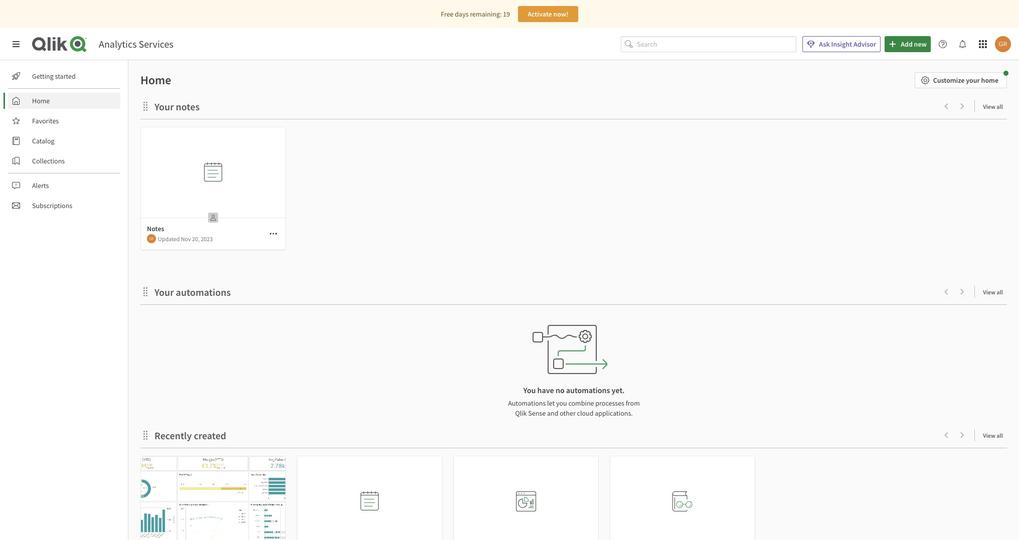 Task type: describe. For each thing, give the bounding box(es) containing it.
combine
[[569, 399, 594, 408]]

add new
[[901, 40, 927, 49]]

applications.
[[595, 409, 633, 418]]

advisor
[[854, 40, 877, 49]]

subscriptions link
[[8, 198, 120, 214]]

greg robinson element
[[147, 234, 156, 243]]

nov
[[181, 235, 191, 243]]

view all for your notes
[[983, 103, 1003, 110]]

view for your notes
[[983, 103, 996, 110]]

customize
[[934, 76, 965, 85]]

home inside home main content
[[140, 72, 171, 88]]

remaining:
[[470, 10, 502, 19]]

alerts
[[32, 181, 49, 190]]

1 vertical spatial greg robinson image
[[147, 234, 156, 243]]

collections link
[[8, 153, 120, 169]]

now!
[[554, 10, 569, 19]]

navigation pane element
[[0, 64, 128, 218]]

favorites link
[[8, 113, 120, 129]]

your automations
[[155, 286, 231, 299]]

more actions image
[[269, 230, 277, 238]]

favorites
[[32, 116, 59, 125]]

analytics services
[[99, 38, 174, 50]]

alerts link
[[8, 178, 120, 194]]

have
[[538, 385, 554, 395]]

getting
[[32, 72, 54, 81]]

all for your notes
[[997, 103, 1003, 110]]

analytics
[[99, 38, 137, 50]]

view all link for recently created
[[983, 429, 1007, 441]]

you
[[556, 399, 567, 408]]

subscriptions
[[32, 201, 72, 210]]

home link
[[8, 93, 120, 109]]

2023
[[201, 235, 213, 243]]

and
[[547, 409, 559, 418]]

view all for recently created
[[983, 432, 1003, 439]]

other
[[560, 409, 576, 418]]

your notes
[[155, 100, 200, 113]]

add
[[901, 40, 913, 49]]

customize your home
[[934, 76, 999, 85]]

move collection image for your
[[140, 101, 151, 111]]

cloud
[[577, 409, 594, 418]]

updated nov 20, 2023
[[158, 235, 213, 243]]

started
[[55, 72, 76, 81]]

activate
[[528, 10, 552, 19]]

customize your home button
[[915, 72, 1007, 88]]

free days remaining: 19
[[441, 10, 510, 19]]

searchbar element
[[621, 36, 797, 52]]

all for your automations
[[997, 288, 1003, 296]]

qlik sense app image
[[141, 457, 285, 540]]

add new button
[[885, 36, 931, 52]]

yet.
[[612, 385, 625, 395]]

sense
[[528, 409, 546, 418]]

ask
[[819, 40, 830, 49]]

view for your automations
[[983, 288, 996, 296]]



Task type: locate. For each thing, give the bounding box(es) containing it.
1 horizontal spatial home
[[140, 72, 171, 88]]

2 vertical spatial all
[[997, 432, 1003, 439]]

1 horizontal spatial greg robinson image
[[995, 36, 1011, 52]]

3 view from the top
[[983, 432, 996, 439]]

1 vertical spatial view
[[983, 288, 996, 296]]

home
[[982, 76, 999, 85]]

ask insight advisor button
[[803, 36, 881, 52]]

your for your automations
[[155, 286, 174, 299]]

catalog
[[32, 136, 54, 145]]

your automations link
[[155, 286, 235, 299]]

notes
[[147, 224, 164, 233]]

automations
[[176, 286, 231, 299], [566, 385, 610, 395]]

no
[[556, 385, 565, 395]]

0 vertical spatial your
[[155, 100, 174, 113]]

0 vertical spatial automations
[[176, 286, 231, 299]]

move collection image for recently
[[140, 430, 151, 440]]

move collection image
[[140, 287, 151, 297]]

insight
[[832, 40, 852, 49]]

1 vertical spatial view all link
[[983, 285, 1007, 298]]

getting started
[[32, 72, 76, 81]]

greg robinson image down notes
[[147, 234, 156, 243]]

1 horizontal spatial automations
[[566, 385, 610, 395]]

you
[[524, 385, 536, 395]]

1 view from the top
[[983, 103, 996, 110]]

0 vertical spatial view
[[983, 103, 996, 110]]

view all
[[983, 103, 1003, 110], [983, 288, 1003, 296], [983, 432, 1003, 439]]

2 view all link from the top
[[983, 285, 1007, 298]]

1 vertical spatial view all
[[983, 288, 1003, 296]]

2 vertical spatial view
[[983, 432, 996, 439]]

greg robinson image up the home at the right top of the page
[[995, 36, 1011, 52]]

free
[[441, 10, 454, 19]]

3 view all from the top
[[983, 432, 1003, 439]]

catalog link
[[8, 133, 120, 149]]

personal element
[[205, 210, 221, 226]]

qlik
[[515, 409, 527, 418]]

0 vertical spatial move collection image
[[140, 101, 151, 111]]

automations
[[508, 399, 546, 408]]

services
[[139, 38, 174, 50]]

greg robinson image
[[995, 36, 1011, 52], [147, 234, 156, 243]]

1 view all from the top
[[983, 103, 1003, 110]]

analytics services element
[[99, 38, 174, 50]]

processes
[[596, 399, 625, 408]]

2 vertical spatial view all link
[[983, 429, 1007, 441]]

move collection image left recently
[[140, 430, 151, 440]]

1 vertical spatial your
[[155, 286, 174, 299]]

20,
[[192, 235, 200, 243]]

1 view all link from the top
[[983, 100, 1007, 112]]

move collection image left your notes
[[140, 101, 151, 111]]

ask insight advisor
[[819, 40, 877, 49]]

activate now! link
[[518, 6, 578, 22]]

recently created
[[155, 429, 226, 442]]

created
[[194, 429, 226, 442]]

home main content
[[124, 60, 1019, 540]]

2 view from the top
[[983, 288, 996, 296]]

your
[[155, 100, 174, 113], [155, 286, 174, 299]]

1 vertical spatial home
[[32, 96, 50, 105]]

0 vertical spatial all
[[997, 103, 1003, 110]]

1 vertical spatial move collection image
[[140, 430, 151, 440]]

0 vertical spatial view all link
[[983, 100, 1007, 112]]

getting started link
[[8, 68, 120, 84]]

0 horizontal spatial home
[[32, 96, 50, 105]]

view all for your automations
[[983, 288, 1003, 296]]

collections
[[32, 157, 65, 166]]

new
[[914, 40, 927, 49]]

let
[[547, 399, 555, 408]]

Search text field
[[637, 36, 797, 52]]

0 vertical spatial home
[[140, 72, 171, 88]]

view for recently created
[[983, 432, 996, 439]]

from
[[626, 399, 640, 408]]

2 your from the top
[[155, 286, 174, 299]]

1 vertical spatial automations
[[566, 385, 610, 395]]

0 vertical spatial greg robinson image
[[995, 36, 1011, 52]]

your left notes
[[155, 100, 174, 113]]

view
[[983, 103, 996, 110], [983, 288, 996, 296], [983, 432, 996, 439]]

all
[[997, 103, 1003, 110], [997, 288, 1003, 296], [997, 432, 1003, 439]]

0 horizontal spatial greg robinson image
[[147, 234, 156, 243]]

19
[[503, 10, 510, 19]]

your for your notes
[[155, 100, 174, 113]]

you have no automations yet. automations let you combine processes from qlik sense and other cloud applications.
[[508, 385, 640, 418]]

notes
[[176, 100, 200, 113]]

automations inside you have no automations yet. automations let you combine processes from qlik sense and other cloud applications.
[[566, 385, 610, 395]]

home
[[140, 72, 171, 88], [32, 96, 50, 105]]

updated
[[158, 235, 180, 243]]

your right move collection icon at the bottom left of the page
[[155, 286, 174, 299]]

2 vertical spatial view all
[[983, 432, 1003, 439]]

your
[[966, 76, 980, 85]]

all for recently created
[[997, 432, 1003, 439]]

view all link for your notes
[[983, 100, 1007, 112]]

home inside home link
[[32, 96, 50, 105]]

1 all from the top
[[997, 103, 1003, 110]]

your notes link
[[155, 100, 204, 113]]

activate now!
[[528, 10, 569, 19]]

days
[[455, 10, 469, 19]]

personal image
[[205, 539, 221, 540]]

0 vertical spatial view all
[[983, 103, 1003, 110]]

3 all from the top
[[997, 432, 1003, 439]]

1 vertical spatial all
[[997, 288, 1003, 296]]

1 your from the top
[[155, 100, 174, 113]]

home up your notes
[[140, 72, 171, 88]]

3 view all link from the top
[[983, 429, 1007, 441]]

2 all from the top
[[997, 288, 1003, 296]]

recently created link
[[155, 429, 230, 442]]

recently
[[155, 429, 192, 442]]

0 horizontal spatial automations
[[176, 286, 231, 299]]

home up favorites
[[32, 96, 50, 105]]

close sidebar menu image
[[12, 40, 20, 48]]

2 view all from the top
[[983, 288, 1003, 296]]

move collection image
[[140, 101, 151, 111], [140, 430, 151, 440]]

view all link for your automations
[[983, 285, 1007, 298]]

view all link
[[983, 100, 1007, 112], [983, 285, 1007, 298], [983, 429, 1007, 441]]



Task type: vqa. For each thing, say whether or not it's contained in the screenshot.
Demo App - Beginner'S Tutorial corresponding to Recently
no



